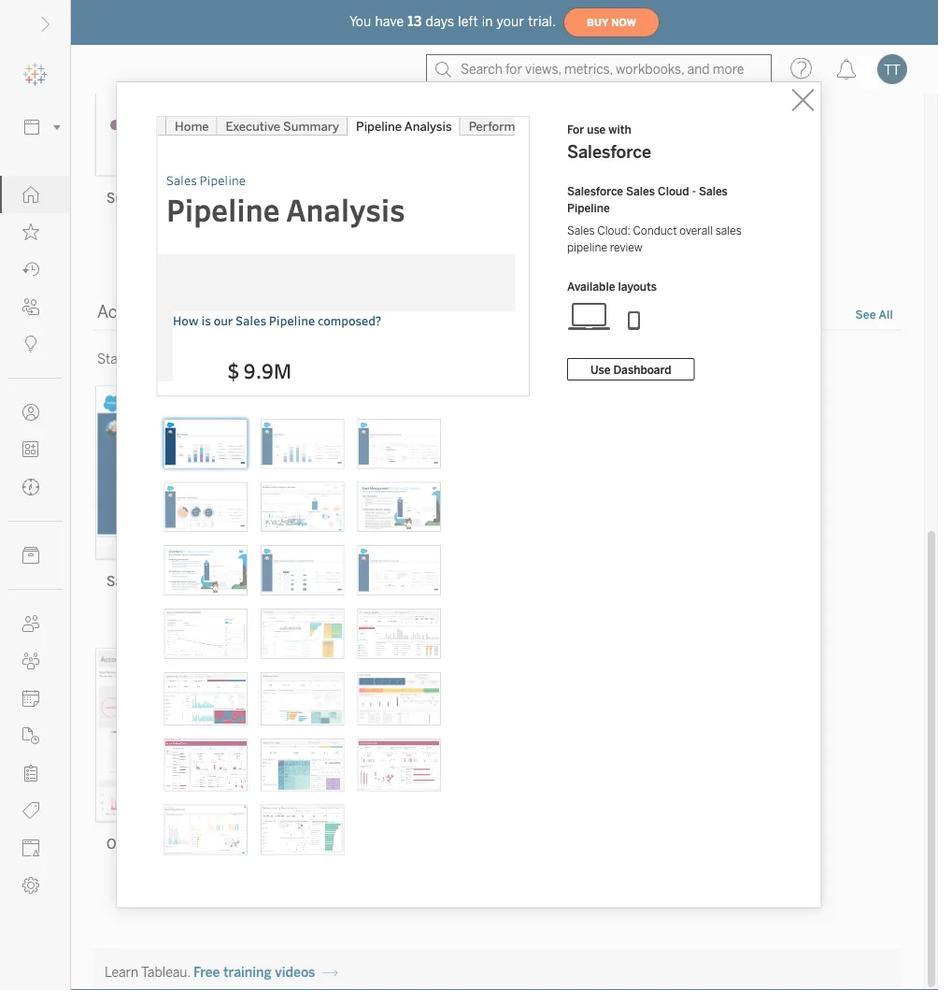Task type: vqa. For each thing, say whether or not it's contained in the screenshot.
the rightmost your
yes



Task type: locate. For each thing, give the bounding box(es) containing it.
in right sign
[[363, 351, 374, 367]]

sign
[[336, 351, 360, 367]]

see all
[[856, 308, 894, 322]]

1 horizontal spatial data
[[584, 351, 611, 367]]

buy now button
[[564, 7, 660, 37]]

see
[[856, 308, 877, 322]]

1 vertical spatial in
[[363, 351, 374, 367]]

have
[[375, 14, 404, 29]]

1 horizontal spatial sales
[[627, 185, 655, 198]]

overall
[[680, 224, 714, 237]]

0 vertical spatial salesforce
[[568, 142, 652, 162]]

0 vertical spatial use
[[587, 123, 606, 137]]

data left the source,
[[422, 351, 449, 367]]

0 horizontal spatial your
[[392, 351, 419, 367]]

learn
[[105, 966, 139, 981]]

salesforce case tracking image
[[358, 672, 441, 725]]

for
[[568, 123, 585, 137]]

data
[[422, 351, 449, 367], [584, 351, 611, 367]]

salesforce up pipeline
[[568, 185, 624, 198]]

1 horizontal spatial to
[[614, 351, 626, 367]]

data right sample at the top right of page
[[584, 351, 611, 367]]

0 horizontal spatial to
[[377, 351, 389, 367]]

days
[[426, 14, 455, 29]]

start
[[97, 351, 128, 367]]

use
[[587, 123, 606, 137], [514, 351, 535, 367]]

now
[[612, 17, 637, 28]]

1 vertical spatial your
[[392, 351, 419, 367]]

0 horizontal spatial sales
[[568, 224, 595, 237]]

sales left cloud in the right of the page
[[627, 185, 655, 198]]

available layouts
[[568, 280, 657, 294]]

all
[[879, 308, 894, 322]]

your right sign
[[392, 351, 419, 367]]

-
[[692, 185, 697, 198]]

in right left
[[482, 14, 493, 29]]

2 horizontal spatial sales
[[699, 185, 728, 198]]

in
[[482, 14, 493, 29], [363, 351, 374, 367]]

0 horizontal spatial data
[[422, 351, 449, 367]]

or
[[498, 351, 511, 367]]

salesforce up salesforce net zero cloud what-if 'image'
[[107, 574, 171, 590]]

oracle
[[107, 837, 147, 853]]

13
[[408, 14, 422, 29]]

to
[[377, 351, 389, 367], [614, 351, 626, 367]]

0 vertical spatial your
[[497, 14, 525, 29]]

free training videos link
[[194, 966, 338, 981]]

sales
[[716, 224, 742, 237]]

0 vertical spatial in
[[482, 14, 493, 29]]

1 horizontal spatial use
[[587, 123, 606, 137]]

1 vertical spatial salesforce
[[568, 185, 624, 198]]

salesforce nonprofit fundraising image
[[164, 805, 248, 855]]

use inside for use with salesforce
[[587, 123, 606, 137]]

to left get
[[614, 351, 626, 367]]

salesforce nonprofit program management image
[[164, 739, 248, 791]]

sales right -
[[699, 185, 728, 198]]

salesforce service cloud - voice call image
[[358, 545, 441, 595]]

salesforce down with
[[568, 142, 652, 162]]

sales
[[627, 185, 655, 198], [699, 185, 728, 198], [568, 224, 595, 237]]

salesforce sales cloud - weighted sales pipeline image
[[261, 419, 344, 469]]

superstore flow
[[107, 191, 207, 207]]

salesforce
[[568, 142, 652, 162], [568, 185, 624, 198], [107, 574, 171, 590]]

free
[[194, 966, 220, 981]]

salesforce opportunity tracking image
[[358, 608, 441, 659]]

salesforce for salesforce
[[107, 574, 171, 590]]

see all link
[[855, 306, 895, 325]]

sales up pipeline
[[568, 224, 595, 237]]

1 to from the left
[[377, 351, 389, 367]]

pipeline
[[568, 201, 610, 215]]

use dashboard
[[591, 363, 672, 376]]

salesforce open pipeline image
[[261, 608, 344, 659]]

buy
[[587, 17, 609, 28]]

for use with salesforce
[[568, 123, 652, 162]]

0 horizontal spatial use
[[514, 351, 535, 367]]

to right sign
[[377, 351, 389, 367]]

simply
[[291, 351, 333, 367]]

layouts
[[618, 280, 657, 294]]

your
[[497, 14, 525, 29], [392, 351, 419, 367]]

review
[[610, 241, 643, 254]]

right arrow image
[[322, 966, 338, 981]]

salesforce inside salesforce sales cloud - sales pipeline sales cloud: conduct overall sales pipeline review
[[568, 185, 624, 198]]

pre-
[[172, 351, 197, 367]]

salesforce service cloud - service desk image
[[358, 419, 441, 469]]

tableau.
[[141, 966, 191, 981]]

use right or
[[514, 351, 535, 367]]

2 vertical spatial salesforce
[[107, 574, 171, 590]]

1 horizontal spatial in
[[482, 14, 493, 29]]

use right for
[[587, 123, 606, 137]]

salesforce sales cloud - sales pipeline image
[[164, 419, 248, 469]]

source,
[[452, 351, 495, 367]]

your left trial.
[[497, 14, 525, 29]]

use
[[591, 363, 611, 376]]

salesforce nonprofit cloud - grant management image
[[358, 482, 441, 532]]

dashboard
[[614, 363, 672, 376]]

navigation panel element
[[0, 56, 70, 904]]

salesforce top accounts image
[[261, 805, 344, 855]]



Task type: describe. For each thing, give the bounding box(es) containing it.
cloud
[[658, 185, 690, 198]]

oracle eloqua
[[107, 837, 192, 853]]

1 data from the left
[[422, 351, 449, 367]]

salesforce sales cloud - sales pipeline sales cloud: conduct overall sales pipeline review
[[568, 185, 742, 254]]

started.
[[651, 351, 698, 367]]

you
[[350, 14, 372, 29]]

salesforce education cloud - academic admissions process image
[[261, 545, 344, 595]]

2 data from the left
[[584, 351, 611, 367]]

learn tableau.
[[105, 966, 191, 981]]

left
[[458, 14, 478, 29]]

superstore
[[107, 191, 175, 207]]

salesforce account tracking image
[[261, 739, 344, 791]]

trial.
[[528, 14, 556, 29]]

built
[[197, 351, 223, 367]]

phone image
[[612, 301, 657, 331]]

eloqua
[[150, 837, 192, 853]]

2 to from the left
[[614, 351, 626, 367]]

videos
[[275, 966, 315, 981]]

start from a pre-built workbook. simply sign in to your data source, or use sample data to get started.
[[97, 351, 698, 367]]

cloud:
[[598, 224, 631, 237]]

get
[[629, 351, 648, 367]]

pipeline
[[568, 241, 608, 254]]

you have 13 days left in your trial.
[[350, 14, 556, 29]]

from
[[131, 351, 159, 367]]

with
[[609, 123, 632, 137]]

sample
[[538, 351, 582, 367]]

salesforce for salesforce sales cloud - sales pipeline sales cloud: conduct overall sales pipeline review
[[568, 185, 624, 198]]

salesforce opportunity overview image
[[164, 672, 248, 725]]

conduct
[[634, 224, 677, 237]]

salesforce nonprofit cloud - donations image
[[164, 545, 248, 595]]

flow
[[178, 191, 207, 207]]

salesforce admin insights image
[[261, 482, 344, 532]]

salesforce consumer goods cloud - key account management image
[[164, 482, 248, 532]]

laptop image
[[568, 301, 612, 331]]

salesforce net zero cloud what-if image
[[164, 608, 248, 659]]

free training videos
[[194, 966, 315, 981]]

1 vertical spatial use
[[514, 351, 535, 367]]

a
[[162, 351, 169, 367]]

salesforce marketing leads image
[[261, 672, 344, 725]]

use dashboard button
[[568, 358, 695, 381]]

main navigation. press the up and down arrow keys to access links. element
[[0, 176, 70, 904]]

1 horizontal spatial your
[[497, 14, 525, 29]]

0 horizontal spatial in
[[363, 351, 374, 367]]

accelerators
[[97, 302, 194, 322]]

buy now
[[587, 17, 637, 28]]

training
[[223, 966, 272, 981]]

available
[[568, 280, 616, 294]]

salesforce nonprofit case management image
[[358, 739, 441, 791]]

marketo
[[419, 574, 470, 590]]

workbook.
[[226, 351, 288, 367]]



